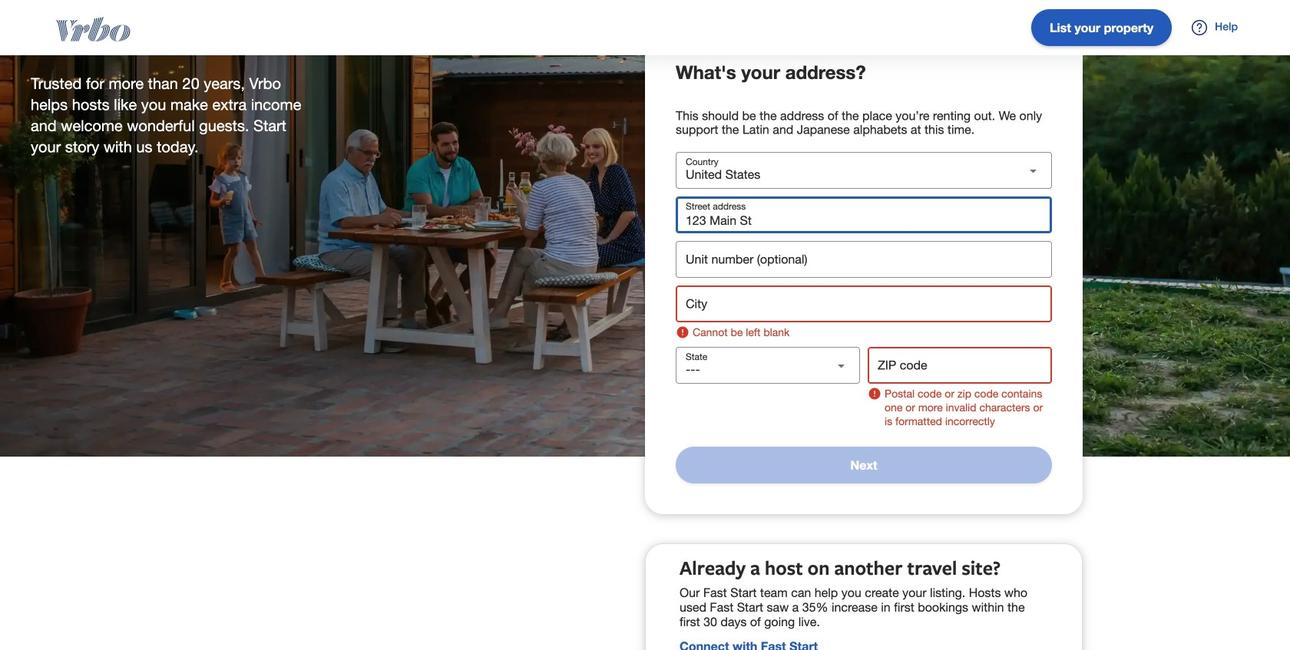 Task type: vqa. For each thing, say whether or not it's contained in the screenshot.
  text box
yes



Task type: describe. For each thing, give the bounding box(es) containing it.
1   text field from the top
[[676, 197, 1052, 233]]

vrbo logo image
[[25, 17, 161, 41]]

2   text field from the top
[[676, 241, 1052, 278]]

name error image
[[676, 326, 690, 339]]



Task type: locate. For each thing, give the bounding box(es) containing it.
name error image
[[868, 387, 882, 401]]

3   text field from the top
[[676, 286, 1052, 323]]

family enjoying cabin vacation image
[[0, 0, 1290, 457]]

2 vertical spatial   text field
[[676, 286, 1052, 323]]

0 vertical spatial   text field
[[676, 197, 1052, 233]]

1 vertical spatial   text field
[[676, 241, 1052, 278]]

  text field
[[676, 197, 1052, 233], [676, 241, 1052, 278], [676, 286, 1052, 323]]

  text field
[[868, 347, 1052, 384]]



